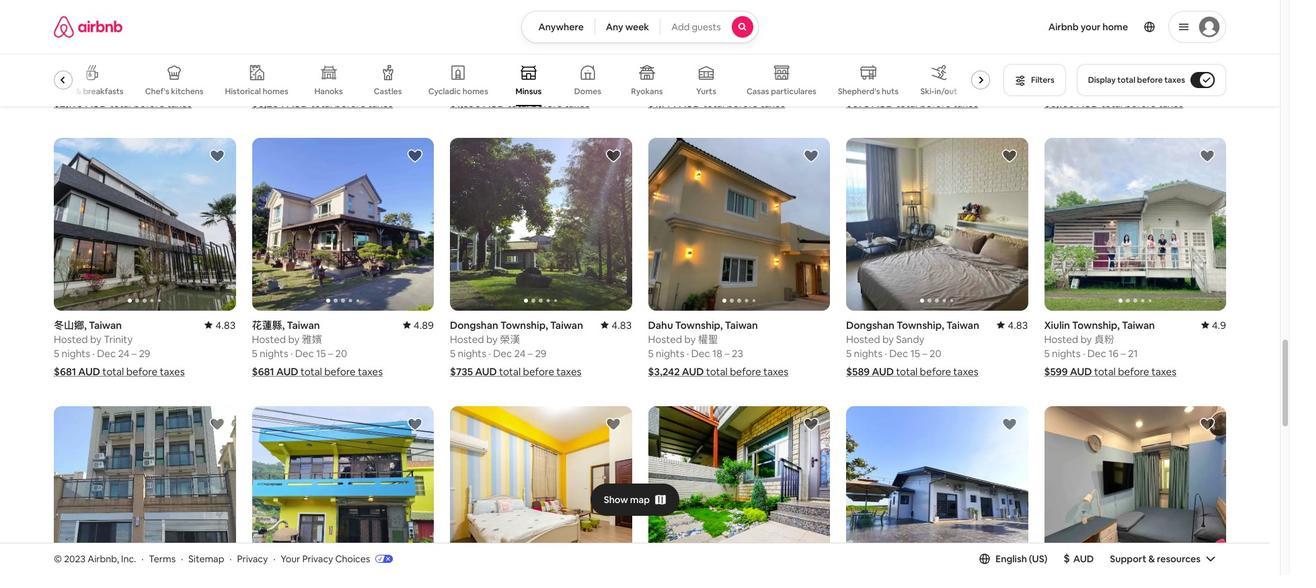 Task type: vqa. For each thing, say whether or not it's contained in the screenshot.


Task type: locate. For each thing, give the bounding box(es) containing it.
your
[[281, 553, 300, 565]]

1 privacy from the left
[[237, 553, 268, 565]]

– inside 'dongshan township, taiwan hosted by 榮漢 5 nights · dec 24 – 29 $735 aud total before taxes'
[[528, 347, 533, 360]]

· inside '冬山鄉, taiwan hosted by trinity 5 nights · dec 24 – 29 $681 aud total before taxes'
[[92, 347, 95, 360]]

$ aud
[[1064, 552, 1095, 566]]

nights down 冬山鄉, at the bottom of the page
[[62, 347, 90, 360]]

$735 aud
[[450, 365, 497, 378]]

5 up "$735 aud" in the left bottom of the page
[[450, 347, 456, 360]]

$599 aud
[[1045, 365, 1093, 378]]

4.89 out of 5 average rating image for 花蓮縣, taiwan hosted by 雅嬪 5 nights · dec 15 – 20 $681 aud total before taxes
[[403, 319, 434, 332]]

0 vertical spatial 4.89 out of 5 average rating image
[[601, 50, 632, 63]]

breakfasts
[[83, 86, 124, 97]]

jan inside the tongluo township, taiwan hosted by 復源 5 nights · jan 1 – 6 $6,264 aud total before taxes
[[295, 79, 312, 91]]

顥謙
[[1095, 64, 1115, 77]]

4.89
[[612, 50, 632, 63], [414, 319, 434, 332]]

2 horizontal spatial 4.83
[[1008, 319, 1029, 332]]

chef's kitchens
[[145, 86, 204, 97]]

$681 aud
[[54, 365, 100, 378], [252, 365, 299, 378]]

5 down 九份民宿
[[710, 79, 716, 91]]

5 down 冬山鄉, at the bottom of the page
[[54, 347, 59, 360]]

by left 榮漢
[[487, 333, 498, 346]]

1 horizontal spatial dongshan
[[847, 319, 895, 332]]

township, for 復源
[[293, 50, 340, 63]]

$681 aud for dec 24 – 29
[[54, 365, 100, 378]]

24 for hosted by 少辰
[[514, 79, 526, 91]]

None search field
[[522, 11, 759, 43]]

casas
[[747, 86, 770, 97]]

29 inside guoxing township, taiwan hosted by 少辰 5 nights · dec 24 – 29 $1,090 aud total before taxes
[[535, 79, 547, 91]]

hosted down 花蓮縣,
[[252, 333, 286, 346]]

taiwan
[[143, 50, 176, 63], [342, 50, 375, 63], [542, 50, 575, 63], [727, 50, 760, 63], [927, 50, 960, 63], [1106, 50, 1139, 63], [89, 319, 122, 332], [287, 319, 320, 332], [551, 319, 584, 332], [725, 319, 758, 332], [947, 319, 980, 332], [1123, 319, 1156, 332]]

nights up $2,179 aud
[[62, 79, 90, 91]]

add guests
[[672, 21, 721, 33]]

total left ski-
[[896, 97, 918, 110]]

taiwan for sanxing township, taiwan hosted by paul 5 nights · dec 17 – 22 $2,179 aud total before taxes
[[143, 50, 176, 63]]

by inside 'dongshan township, taiwan hosted by 榮漢 5 nights · dec 24 – 29 $735 aud total before taxes'
[[487, 333, 498, 346]]

privacy
[[237, 553, 268, 565], [302, 553, 333, 565]]

· inside dongshan township, taiwan hosted by sandy 5 nights · dec 15 – 20 $589 aud total before taxes
[[885, 347, 888, 360]]

5 up $589 aud
[[847, 347, 852, 360]]

support & resources
[[1111, 553, 1201, 565]]

hosted inside dongshan township, taiwan hosted by sandy 5 nights · dec 15 – 20 $589 aud total before taxes
[[847, 333, 881, 346]]

privacy left 'your' on the bottom left of page
[[237, 553, 268, 565]]

0 horizontal spatial jan
[[295, 79, 312, 91]]

4.83 out of 5 average rating image left xiulin in the right bottom of the page
[[998, 319, 1029, 332]]

display total before taxes
[[1089, 75, 1186, 85]]

support
[[1111, 553, 1147, 565]]

by inside dahu township, taiwan hosted by 權聖 5 nights · dec 18 – 23 $3,242 aud total before taxes
[[685, 333, 696, 346]]

township, for 權聖
[[676, 319, 723, 332]]

by left the 復源
[[288, 64, 300, 77]]

1 4.83 from the left
[[216, 319, 236, 332]]

4.83 out of 5 average rating image
[[205, 319, 236, 332]]

by inside ren'ai township, taiwan hosted by margaret 瑪格麗特 5 nights · dec 17 – 22 $678 aud total before taxes
[[883, 64, 894, 77]]

taiwan for xiulin township, taiwan hosted by 貞粉 5 nights · dec 16 – 21 $599 aud total before taxes
[[1123, 319, 1156, 332]]

dec down "雅嬪"
[[295, 347, 314, 360]]

hosted up "$735 aud" in the left bottom of the page
[[450, 333, 484, 346]]

1 vertical spatial 4.89
[[414, 319, 434, 332]]

15 inside 花蓮縣, taiwan hosted by 雅嬪 5 nights · dec 15 – 20 $681 aud total before taxes
[[316, 347, 326, 360]]

16
[[1109, 347, 1119, 360]]

24 inside '冬山鄉, taiwan hosted by trinity 5 nights · dec 24 – 29 $681 aud total before taxes'
[[118, 347, 129, 360]]

add to wishlist: 花蓮縣, taiwan image
[[407, 148, 423, 164]]

$681 aud down 冬山鄉, at the bottom of the page
[[54, 365, 100, 378]]

hosted
[[54, 64, 88, 77], [252, 64, 286, 77], [450, 64, 484, 77], [648, 64, 683, 77], [847, 64, 881, 77], [1045, 64, 1079, 77], [54, 333, 88, 346], [252, 333, 286, 346], [450, 333, 484, 346], [648, 333, 683, 346], [847, 333, 881, 346], [1045, 333, 1079, 346]]

5 up "$678 aud"
[[847, 79, 852, 91]]

township, for margaret
[[877, 50, 924, 63]]

add to wishlist: banqiao district, taiwan image
[[1200, 416, 1216, 433]]

dongshan up $589 aud
[[847, 319, 895, 332]]

$
[[1064, 552, 1071, 566]]

hosted down sanxing
[[54, 64, 88, 77]]

2 dongshan from the left
[[847, 319, 895, 332]]

total down "雅嬪"
[[301, 365, 322, 378]]

group
[[54, 54, 996, 106], [54, 138, 236, 311], [252, 138, 434, 311], [450, 138, 632, 311], [648, 138, 831, 311], [847, 138, 1029, 311], [1045, 138, 1227, 311], [54, 406, 236, 575], [252, 406, 434, 575], [450, 406, 632, 575], [648, 406, 831, 575], [847, 406, 1029, 575], [1045, 406, 1227, 575]]

add to wishlist: dahu township, taiwan image
[[804, 148, 820, 164]]

1 horizontal spatial 20
[[930, 347, 942, 360]]

taxes inside sanxing township, taiwan hosted by paul 5 nights · dec 17 – 22 $2,179 aud total before taxes
[[167, 97, 192, 110]]

township, up 榮漢
[[501, 319, 548, 332]]

township,
[[94, 50, 141, 63], [293, 50, 340, 63], [492, 50, 540, 63], [877, 50, 924, 63], [501, 319, 548, 332], [676, 319, 723, 332], [897, 319, 945, 332], [1073, 319, 1121, 332]]

2 horizontal spatial 20
[[1128, 79, 1140, 91]]

township, inside the tongluo township, taiwan hosted by 復源 5 nights · jan 1 – 6 $6,264 aud total before taxes
[[293, 50, 340, 63]]

english (us) button
[[980, 553, 1048, 565]]

1 $681 aud from the left
[[54, 365, 100, 378]]

total down "trinity" on the bottom left of the page
[[102, 365, 124, 378]]

taiwan inside guoxing township, taiwan hosted by 少辰 5 nights · dec 24 – 29 $1,090 aud total before taxes
[[542, 50, 575, 63]]

0 horizontal spatial 4.83 out of 5 average rating image
[[601, 319, 632, 332]]

filters
[[1032, 75, 1055, 85]]

0 horizontal spatial 4.83
[[216, 319, 236, 332]]

add to wishlist: xiulin township, taiwan image
[[1200, 148, 1216, 164]]

1 horizontal spatial &
[[1149, 553, 1156, 565]]

15 down 顥謙 at the right of the page
[[1109, 79, 1119, 91]]

1 add to wishlist: hualien city, taiwan image from the left
[[605, 416, 622, 433]]

4.89 out of 5 average rating image
[[601, 50, 632, 63], [403, 319, 434, 332]]

0 horizontal spatial 22
[[137, 79, 149, 91]]

casas particulares
[[747, 86, 817, 97]]

township, up the 少辰
[[492, 50, 540, 63]]

township, up the 復源
[[293, 50, 340, 63]]

township, inside dahu township, taiwan hosted by 權聖 5 nights · dec 18 – 23 $3,242 aud total before taxes
[[676, 319, 723, 332]]

airbnb
[[1049, 21, 1079, 33]]

taiwan inside 'dongshan township, taiwan hosted by 榮漢 5 nights · dec 24 – 29 $735 aud total before taxes'
[[551, 319, 584, 332]]

1 17 from the left
[[118, 79, 128, 91]]

4.89 for guoxing township, taiwan hosted by 少辰 5 nights · dec 24 – 29 $1,090 aud total before taxes
[[612, 50, 632, 63]]

township, up the paul
[[94, 50, 141, 63]]

dec down 榮漢
[[493, 347, 512, 360]]

2 $681 aud from the left
[[252, 365, 299, 378]]

·
[[92, 79, 95, 91], [291, 79, 293, 91], [489, 79, 491, 91], [885, 79, 888, 91], [92, 347, 95, 360], [291, 347, 293, 360], [489, 347, 491, 360], [687, 347, 689, 360], [885, 347, 888, 360], [1084, 347, 1086, 360], [141, 553, 144, 565], [181, 553, 183, 565], [230, 553, 232, 565], [273, 553, 276, 565]]

dec down 貞粉
[[1088, 347, 1107, 360]]

minsus
[[516, 86, 542, 97]]

1 jan from the left
[[295, 79, 312, 91]]

by inside hualien city, taiwan hosted by 顥謙
[[1081, 64, 1093, 77]]

0 horizontal spatial 17
[[118, 79, 128, 91]]

15
[[1109, 79, 1119, 91], [316, 347, 326, 360], [911, 347, 921, 360]]

17 left ski-
[[911, 79, 921, 91]]

dec down "trinity" on the bottom left of the page
[[97, 347, 116, 360]]

nights inside the tongluo township, taiwan hosted by 復源 5 nights · jan 1 – 6 $6,264 aud total before taxes
[[260, 79, 288, 91]]

privacy link
[[237, 553, 268, 565]]

$1,144 aud
[[648, 97, 701, 110]]

home
[[1103, 21, 1129, 33]]

5 inside dongshan township, taiwan hosted by sandy 5 nights · dec 15 – 20 $589 aud total before taxes
[[847, 347, 852, 360]]

· inside dahu township, taiwan hosted by 權聖 5 nights · dec 18 – 23 $3,242 aud total before taxes
[[687, 347, 689, 360]]

dec 15 – 20
[[1088, 79, 1140, 91]]

0 horizontal spatial dongshan
[[450, 319, 499, 332]]

0 horizontal spatial 5 nights
[[648, 79, 685, 91]]

0 horizontal spatial privacy
[[237, 553, 268, 565]]

total down the 少辰
[[508, 97, 529, 110]]

dec down the paul
[[97, 79, 116, 91]]

hosted down guoxing
[[450, 64, 484, 77]]

privacy inside the your privacy choices link
[[302, 553, 333, 565]]

dec
[[97, 79, 116, 91], [493, 79, 512, 91], [890, 79, 909, 91], [1088, 79, 1107, 91], [97, 347, 116, 360], [295, 347, 314, 360], [493, 347, 512, 360], [692, 347, 711, 360], [890, 347, 909, 360], [1088, 347, 1107, 360]]

by left 權聖
[[685, 333, 696, 346]]

shepherd's
[[838, 86, 881, 97]]

hosted inside the tongluo township, taiwan hosted by 復源 5 nights · jan 1 – 6 $6,264 aud total before taxes
[[252, 64, 286, 77]]

total down 18 at the bottom
[[707, 365, 728, 378]]

– inside 'xiulin township, taiwan hosted by 貞粉 5 nights · dec 16 – 21 $599 aud total before taxes'
[[1121, 347, 1126, 360]]

taiwan inside '冬山鄉, taiwan hosted by trinity 5 nights · dec 24 – 29 $681 aud total before taxes'
[[89, 319, 122, 332]]

nights up $1,144 aud
[[656, 79, 685, 91]]

by inside sanxing township, taiwan hosted by paul 5 nights · dec 17 – 22 $2,179 aud total before taxes
[[90, 64, 102, 77]]

ren'ai
[[847, 50, 875, 63]]

$681 aud down 花蓮縣,
[[252, 365, 299, 378]]

1 horizontal spatial 17
[[911, 79, 921, 91]]

township, for 少辰
[[492, 50, 540, 63]]

total down sandy
[[897, 365, 918, 378]]

$6,264 aud
[[252, 97, 309, 110]]

0 horizontal spatial 4.89
[[414, 319, 434, 332]]

by left "trinity" on the bottom left of the page
[[90, 333, 102, 346]]

dec down 權聖
[[692, 347, 711, 360]]

& for support
[[1149, 553, 1156, 565]]

復源
[[302, 64, 322, 77]]

by for dongshan township, taiwan hosted by sandy 5 nights · dec 15 – 20 $589 aud total before taxes
[[883, 333, 894, 346]]

nights up $599 aud
[[1053, 347, 1081, 360]]

5 up "$6,264 aud"
[[252, 79, 258, 91]]

–
[[130, 79, 135, 91], [320, 79, 325, 91], [528, 79, 533, 91], [718, 79, 723, 91], [923, 79, 928, 91], [1121, 79, 1126, 91], [132, 347, 137, 360], [328, 347, 333, 360], [528, 347, 533, 360], [725, 347, 730, 360], [923, 347, 928, 360], [1121, 347, 1126, 360]]

1
[[314, 79, 318, 91]]

hosted down ren'ai
[[847, 64, 881, 77]]

choices
[[335, 553, 370, 565]]

by inside 花蓮縣, taiwan hosted by 雅嬪 5 nights · dec 15 – 20 $681 aud total before taxes
[[288, 333, 300, 346]]

3 4.83 from the left
[[1008, 319, 1029, 332]]

24 down the 少辰
[[514, 79, 526, 91]]

hosted down xiulin in the right bottom of the page
[[1045, 333, 1079, 346]]

dongshan inside 'dongshan township, taiwan hosted by 榮漢 5 nights · dec 24 – 29 $735 aud total before taxes'
[[450, 319, 499, 332]]

nights inside '冬山鄉, taiwan hosted by trinity 5 nights · dec 24 – 29 $681 aud total before taxes'
[[62, 347, 90, 360]]

hosted for tongluo township, taiwan hosted by 復源 5 nights · jan 1 – 6 $6,264 aud total before taxes
[[252, 64, 286, 77]]

hosted inside ren'ai township, taiwan hosted by margaret 瑪格麗特 5 nights · dec 17 – 22 $678 aud total before taxes
[[847, 64, 881, 77]]

5 inside guoxing township, taiwan hosted by 少辰 5 nights · dec 24 – 29 $1,090 aud total before taxes
[[450, 79, 456, 91]]

22 right breakfasts
[[137, 79, 149, 91]]

5 nights
[[648, 79, 685, 91], [1045, 79, 1081, 91]]

1 horizontal spatial 4.83 out of 5 average rating image
[[998, 319, 1029, 332]]

少辰
[[500, 64, 520, 77]]

township, inside 'xiulin township, taiwan hosted by 貞粉 5 nights · dec 16 – 21 $599 aud total before taxes'
[[1073, 319, 1121, 332]]

jan left "1"
[[295, 79, 312, 91]]

hosted for xiulin township, taiwan hosted by 貞粉 5 nights · dec 16 – 21 $599 aud total before taxes
[[1045, 333, 1079, 346]]

hosted up $589 aud
[[847, 333, 881, 346]]

none search field containing anywhere
[[522, 11, 759, 43]]

5 inside dahu township, taiwan hosted by 權聖 5 nights · dec 18 – 23 $3,242 aud total before taxes
[[648, 347, 654, 360]]

15 down sandy
[[911, 347, 921, 360]]

2 jan from the left
[[692, 79, 708, 91]]

hosted down "ruifang"
[[648, 64, 683, 77]]

taxes inside dahu township, taiwan hosted by 權聖 5 nights · dec 18 – 23 $3,242 aud total before taxes
[[764, 365, 789, 378]]

0 horizontal spatial 20
[[335, 347, 347, 360]]

6
[[328, 79, 334, 91]]

5 up $2,179 aud
[[54, 79, 59, 91]]

english
[[996, 553, 1028, 565]]

dec down 顥謙 at the right of the page
[[1088, 79, 1107, 91]]

1 horizontal spatial 4.89
[[612, 50, 632, 63]]

5 up $1,144 aud
[[648, 79, 654, 91]]

by left the paul
[[90, 64, 102, 77]]

township, up 權聖
[[676, 319, 723, 332]]

24 down "trinity" on the bottom left of the page
[[118, 347, 129, 360]]

township, inside dongshan township, taiwan hosted by sandy 5 nights · dec 15 – 20 $589 aud total before taxes
[[897, 319, 945, 332]]

4.83
[[216, 319, 236, 332], [612, 319, 632, 332], [1008, 319, 1029, 332]]

17 down the paul
[[118, 79, 128, 91]]

taiwan inside ren'ai township, taiwan hosted by margaret 瑪格麗特 5 nights · dec 17 – 22 $678 aud total before taxes
[[927, 50, 960, 63]]

1 horizontal spatial jan
[[692, 79, 708, 91]]

good
[[741, 64, 767, 77]]

guoxing
[[450, 50, 490, 63]]

2 22 from the left
[[930, 79, 941, 91]]

add to wishlist: dongshan township, taiwan image
[[605, 148, 622, 164], [1002, 148, 1018, 164], [1002, 416, 1018, 433]]

4.83 out of 5 average rating image left dahu
[[601, 319, 632, 332]]

township, up 貞粉
[[1073, 319, 1121, 332]]

map
[[630, 494, 650, 506]]

4.83 left 花蓮縣,
[[216, 319, 236, 332]]

castles
[[374, 86, 402, 97]]

hosted down 冬山鄉, at the bottom of the page
[[54, 333, 88, 346]]

– inside guoxing township, taiwan hosted by 少辰 5 nights · dec 24 – 29 $1,090 aud total before taxes
[[528, 79, 533, 91]]

your privacy choices link
[[281, 553, 393, 566]]

5 nights for hosted by 九份民宿 good time
[[648, 79, 685, 91]]

total inside 'dongshan township, taiwan hosted by 榮漢 5 nights · dec 24 – 29 $735 aud total before taxes'
[[499, 365, 521, 378]]

xiulin township, taiwan hosted by 貞粉 5 nights · dec 16 – 21 $599 aud total before taxes
[[1045, 319, 1177, 378]]

$681 aud inside 花蓮縣, taiwan hosted by 雅嬪 5 nights · dec 15 – 20 $681 aud total before taxes
[[252, 365, 299, 378]]

1 horizontal spatial 4.83
[[612, 319, 632, 332]]

4.83 out of 5 average rating image
[[601, 319, 632, 332], [998, 319, 1029, 332]]

dahu
[[648, 319, 674, 332]]

dec inside dongshan township, taiwan hosted by sandy 5 nights · dec 15 – 20 $589 aud total before taxes
[[890, 347, 909, 360]]

by inside guoxing township, taiwan hosted by 少辰 5 nights · dec 24 – 29 $1,090 aud total before taxes
[[487, 64, 498, 77]]

by for xiulin township, taiwan hosted by 貞粉 5 nights · dec 16 – 21 $599 aud total before taxes
[[1081, 333, 1093, 346]]

show map button
[[591, 484, 680, 516]]

0 horizontal spatial add to wishlist: hualien city, taiwan image
[[605, 416, 622, 433]]

by left 貞粉
[[1081, 333, 1093, 346]]

jan 5 – 10
[[692, 79, 736, 91]]

dec inside 花蓮縣, taiwan hosted by 雅嬪 5 nights · dec 15 – 20 $681 aud total before taxes
[[295, 347, 314, 360]]

homes
[[263, 86, 289, 97], [463, 86, 489, 97]]

taiwan inside dahu township, taiwan hosted by 權聖 5 nights · dec 18 – 23 $3,242 aud total before taxes
[[725, 319, 758, 332]]

1 horizontal spatial homes
[[463, 86, 489, 97]]

0 horizontal spatial 15
[[316, 347, 326, 360]]

hosted down dahu
[[648, 333, 683, 346]]

total right 顥謙 at the right of the page
[[1118, 75, 1136, 85]]

nights up "$735 aud" in the left bottom of the page
[[458, 347, 487, 360]]

in/out
[[935, 86, 958, 97]]

total down the paul
[[110, 97, 131, 110]]

1 horizontal spatial privacy
[[302, 553, 333, 565]]

nights up "$678 aud"
[[854, 79, 883, 91]]

0 horizontal spatial &
[[76, 86, 81, 97]]

nights inside guoxing township, taiwan hosted by 少辰 5 nights · dec 24 – 29 $1,090 aud total before taxes
[[458, 79, 487, 91]]

$3,242 aud
[[648, 365, 704, 378]]

2 17 from the left
[[911, 79, 921, 91]]

dec down sandy
[[890, 347, 909, 360]]

by left "雅嬪"
[[288, 333, 300, 346]]

township, inside ren'ai township, taiwan hosted by margaret 瑪格麗特 5 nights · dec 17 – 22 $678 aud total before taxes
[[877, 50, 924, 63]]

homes for cycladic homes
[[463, 86, 489, 97]]

privacy right 'your' on the bottom left of page
[[302, 553, 333, 565]]

hosted inside "ruifang district, taiwan hosted by 九份民宿 good time"
[[648, 64, 683, 77]]

29
[[535, 79, 547, 91], [139, 347, 150, 360], [535, 347, 547, 360]]

&
[[76, 86, 81, 97], [1149, 553, 1156, 565]]

5 up $1,090 aud
[[450, 79, 456, 91]]

& right bed
[[76, 86, 81, 97]]

2 5 nights from the left
[[1045, 79, 1081, 91]]

0 horizontal spatial 4.89 out of 5 average rating image
[[403, 319, 434, 332]]

1 5 nights from the left
[[648, 79, 685, 91]]

2 privacy from the left
[[302, 553, 333, 565]]

5 down 花蓮縣,
[[252, 347, 258, 360]]

0 vertical spatial 4.89
[[612, 50, 632, 63]]

add to wishlist: 蘇澳鎮, taiwan image
[[209, 416, 225, 433]]

29 inside 'dongshan township, taiwan hosted by 榮漢 5 nights · dec 24 – 29 $735 aud total before taxes'
[[535, 347, 547, 360]]

total down "1"
[[311, 97, 333, 110]]

5 up $599 aud
[[1045, 347, 1050, 360]]

5 up $6,100 aud
[[1045, 79, 1050, 91]]

homes right cycladic
[[463, 86, 489, 97]]

township, up sandy
[[897, 319, 945, 332]]

4.88 out of 5 average rating image
[[799, 50, 831, 63]]

2 4.83 out of 5 average rating image from the left
[[998, 319, 1029, 332]]

– inside the tongluo township, taiwan hosted by 復源 5 nights · jan 1 – 6 $6,264 aud total before taxes
[[320, 79, 325, 91]]

hosted inside 'xiulin township, taiwan hosted by 貞粉 5 nights · dec 16 – 21 $599 aud total before taxes'
[[1045, 333, 1079, 346]]

1 22 from the left
[[137, 79, 149, 91]]

5 nights up $6,100 aud
[[1045, 79, 1081, 91]]

by up huts
[[883, 64, 894, 77]]

nights up $6,100 aud
[[1053, 79, 1081, 91]]

& right support
[[1149, 553, 1156, 565]]

hosted for ruifang district, taiwan hosted by 九份民宿 good time
[[648, 64, 683, 77]]

4.83 left dahu
[[612, 319, 632, 332]]

nights inside dahu township, taiwan hosted by 權聖 5 nights · dec 18 – 23 $3,242 aud total before taxes
[[656, 347, 685, 360]]

2 4.83 from the left
[[612, 319, 632, 332]]

1 horizontal spatial 22
[[930, 79, 941, 91]]

nights up "$6,264 aud"
[[260, 79, 288, 91]]

by left sandy
[[883, 333, 894, 346]]

taxes inside dongshan township, taiwan hosted by sandy 5 nights · dec 15 – 20 $589 aud total before taxes
[[954, 365, 979, 378]]

cycladic homes
[[429, 86, 489, 97]]

total inside '冬山鄉, taiwan hosted by trinity 5 nights · dec 24 – 29 $681 aud total before taxes'
[[102, 365, 124, 378]]

before inside '冬山鄉, taiwan hosted by trinity 5 nights · dec 24 – 29 $681 aud total before taxes'
[[126, 365, 158, 378]]

0 horizontal spatial homes
[[263, 86, 289, 97]]

by down 'district,'
[[685, 64, 696, 77]]

hosted inside hualien city, taiwan hosted by 顥謙
[[1045, 64, 1079, 77]]

花蓮縣,
[[252, 319, 285, 332]]

1 horizontal spatial 4.89 out of 5 average rating image
[[601, 50, 632, 63]]

$678 aud
[[847, 97, 894, 110]]

sanxing
[[54, 50, 91, 63]]

4.83 for dongshan township, taiwan hosted by sandy 5 nights · dec 15 – 20 $589 aud total before taxes
[[1008, 319, 1029, 332]]

hosted down tongluo
[[252, 64, 286, 77]]

1 horizontal spatial 15
[[911, 347, 921, 360]]

hosted down hualien
[[1045, 64, 1079, 77]]

15 down "雅嬪"
[[316, 347, 326, 360]]

total inside guoxing township, taiwan hosted by 少辰 5 nights · dec 24 – 29 $1,090 aud total before taxes
[[508, 97, 529, 110]]

5 down dahu
[[648, 347, 654, 360]]

hosted inside sanxing township, taiwan hosted by paul 5 nights · dec 17 – 22 $2,179 aud total before taxes
[[54, 64, 88, 77]]

by left the 少辰
[[487, 64, 498, 77]]

5
[[54, 79, 59, 91], [252, 79, 258, 91], [450, 79, 456, 91], [648, 79, 654, 91], [710, 79, 716, 91], [847, 79, 852, 91], [1045, 79, 1050, 91], [54, 347, 59, 360], [252, 347, 258, 360], [450, 347, 456, 360], [648, 347, 654, 360], [847, 347, 852, 360], [1045, 347, 1050, 360]]

1 horizontal spatial $681 aud
[[252, 365, 299, 378]]

add to wishlist: dongshan township, taiwan image for dongshan township, taiwan hosted by sandy 5 nights · dec 15 – 20 $589 aud total before taxes
[[1002, 148, 1018, 164]]

1 horizontal spatial 5 nights
[[1045, 79, 1081, 91]]

dec down margaret
[[890, 79, 909, 91]]

by for ren'ai township, taiwan hosted by margaret 瑪格麗特 5 nights · dec 17 – 22 $678 aud total before taxes
[[883, 64, 894, 77]]

nights up $589 aud
[[854, 347, 883, 360]]

taiwan inside "ruifang district, taiwan hosted by 九份民宿 good time"
[[727, 50, 760, 63]]

bed
[[59, 86, 74, 97]]

by inside "ruifang district, taiwan hosted by 九份民宿 good time"
[[685, 64, 696, 77]]

23
[[732, 347, 744, 360]]

4.83 out of 5 average rating image for dongshan township, taiwan hosted by sandy 5 nights · dec 15 – 20 $589 aud total before taxes
[[998, 319, 1029, 332]]

township, inside sanxing township, taiwan hosted by paul 5 nights · dec 17 – 22 $2,179 aud total before taxes
[[94, 50, 141, 63]]

taiwan inside 'xiulin township, taiwan hosted by 貞粉 5 nights · dec 16 – 21 $599 aud total before taxes'
[[1123, 319, 1156, 332]]

xiulin
[[1045, 319, 1071, 332]]

total inside 花蓮縣, taiwan hosted by 雅嬪 5 nights · dec 15 – 20 $681 aud total before taxes
[[301, 365, 322, 378]]

4.83 left xiulin in the right bottom of the page
[[1008, 319, 1029, 332]]

1 horizontal spatial add to wishlist: hualien city, taiwan image
[[804, 416, 820, 433]]

1 vertical spatial 4.89 out of 5 average rating image
[[403, 319, 434, 332]]

22 down margaret
[[930, 79, 941, 91]]

24 inside 'dongshan township, taiwan hosted by 榮漢 5 nights · dec 24 – 29 $735 aud total before taxes'
[[514, 347, 526, 360]]

1 4.83 out of 5 average rating image from the left
[[601, 319, 632, 332]]

by inside 'xiulin township, taiwan hosted by 貞粉 5 nights · dec 16 – 21 $599 aud total before taxes'
[[1081, 333, 1093, 346]]

tongluo township, taiwan hosted by 復源 5 nights · jan 1 – 6 $6,264 aud total before taxes
[[252, 50, 393, 110]]

hosted inside 'dongshan township, taiwan hosted by 榮漢 5 nights · dec 24 – 29 $735 aud total before taxes'
[[450, 333, 484, 346]]

hualien city, taiwan hosted by 顥謙
[[1045, 50, 1139, 77]]

add to wishlist: hualien city, taiwan image
[[605, 416, 622, 433], [804, 416, 820, 433]]

1 vertical spatial &
[[1149, 553, 1156, 565]]

trinity
[[104, 333, 133, 346]]

airbnb,
[[88, 553, 119, 565]]

dongshan
[[450, 319, 499, 332], [847, 319, 895, 332]]

nights up $1,090 aud
[[458, 79, 487, 91]]

total down 榮漢
[[499, 365, 521, 378]]

29 for hosted by 少辰
[[535, 79, 547, 91]]

0 vertical spatial &
[[76, 86, 81, 97]]

5 inside 'dongshan township, taiwan hosted by 榮漢 5 nights · dec 24 – 29 $735 aud total before taxes'
[[450, 347, 456, 360]]

nights inside sanxing township, taiwan hosted by paul 5 nights · dec 17 – 22 $2,179 aud total before taxes
[[62, 79, 90, 91]]

冬山鄉,
[[54, 319, 87, 332]]

1 dongshan from the left
[[450, 319, 499, 332]]

homes right historical
[[263, 86, 289, 97]]

terms
[[149, 553, 176, 565]]

dec down the 少辰
[[493, 79, 512, 91]]

0 horizontal spatial $681 aud
[[54, 365, 100, 378]]



Task type: describe. For each thing, give the bounding box(es) containing it.
taiwan for hualien city, taiwan hosted by 顥謙
[[1106, 50, 1139, 63]]

by for guoxing township, taiwan hosted by 少辰 5 nights · dec 24 – 29 $1,090 aud total before taxes
[[487, 64, 498, 77]]

2023
[[64, 553, 86, 565]]

before inside dahu township, taiwan hosted by 權聖 5 nights · dec 18 – 23 $3,242 aud total before taxes
[[730, 365, 762, 378]]

resources
[[1158, 553, 1201, 565]]

– inside 花蓮縣, taiwan hosted by 雅嬪 5 nights · dec 15 – 20 $681 aud total before taxes
[[328, 347, 333, 360]]

ski-
[[921, 86, 935, 97]]

5 inside the tongluo township, taiwan hosted by 復源 5 nights · jan 1 – 6 $6,264 aud total before taxes
[[252, 79, 258, 91]]

taiwan inside 花蓮縣, taiwan hosted by 雅嬪 5 nights · dec 15 – 20 $681 aud total before taxes
[[287, 319, 320, 332]]

4.76 out of 5 average rating image
[[998, 50, 1029, 63]]

total inside dahu township, taiwan hosted by 權聖 5 nights · dec 18 – 23 $3,242 aud total before taxes
[[707, 365, 728, 378]]

花蓮縣, taiwan hosted by 雅嬪 5 nights · dec 15 – 20 $681 aud total before taxes
[[252, 319, 383, 378]]

hosted for hualien city, taiwan hosted by 顥謙
[[1045, 64, 1079, 77]]

by for hualien city, taiwan hosted by 顥謙
[[1081, 64, 1093, 77]]

chef's
[[145, 86, 169, 97]]

4.76
[[1008, 50, 1029, 63]]

cycladic
[[429, 86, 461, 97]]

total inside dongshan township, taiwan hosted by sandy 5 nights · dec 15 – 20 $589 aud total before taxes
[[897, 365, 918, 378]]

29 inside '冬山鄉, taiwan hosted by trinity 5 nights · dec 24 – 29 $681 aud total before taxes'
[[139, 347, 150, 360]]

dec inside ren'ai township, taiwan hosted by margaret 瑪格麗特 5 nights · dec 17 – 22 $678 aud total before taxes
[[890, 79, 909, 91]]

21
[[1129, 347, 1139, 360]]

dongshan township, taiwan hosted by sandy 5 nights · dec 15 – 20 $589 aud total before taxes
[[847, 319, 980, 378]]

權聖
[[698, 333, 719, 346]]

hanoks
[[315, 86, 343, 97]]

township, for paul
[[94, 50, 141, 63]]

before inside the tongluo township, taiwan hosted by 復源 5 nights · jan 1 – 6 $6,264 aud total before taxes
[[335, 97, 366, 110]]

taiwan for guoxing township, taiwan hosted by 少辰 5 nights · dec 24 – 29 $1,090 aud total before taxes
[[542, 50, 575, 63]]

taiwan for dongshan township, taiwan hosted by sandy 5 nights · dec 15 – 20 $589 aud total before taxes
[[947, 319, 980, 332]]

add to wishlist: nanzhuang township, taiwan image
[[407, 416, 423, 433]]

hosted for ren'ai township, taiwan hosted by margaret 瑪格麗特 5 nights · dec 17 – 22 $678 aud total before taxes
[[847, 64, 881, 77]]

– inside sanxing township, taiwan hosted by paul 5 nights · dec 17 – 22 $2,179 aud total before taxes
[[130, 79, 135, 91]]

24 for hosted by 榮漢
[[514, 347, 526, 360]]

5 inside sanxing township, taiwan hosted by paul 5 nights · dec 17 – 22 $2,179 aud total before taxes
[[54, 79, 59, 91]]

taxes inside 'xiulin township, taiwan hosted by 貞粉 5 nights · dec 16 – 21 $599 aud total before taxes'
[[1152, 365, 1177, 378]]

九份民宿
[[698, 64, 739, 77]]

guoxing township, taiwan hosted by 少辰 5 nights · dec 24 – 29 $1,090 aud total before taxes
[[450, 50, 590, 110]]

terms link
[[149, 553, 176, 565]]

total inside 'xiulin township, taiwan hosted by 貞粉 5 nights · dec 16 – 21 $599 aud total before taxes'
[[1095, 365, 1117, 378]]

hosted inside 花蓮縣, taiwan hosted by 雅嬪 5 nights · dec 15 – 20 $681 aud total before taxes
[[252, 333, 286, 346]]

dec inside guoxing township, taiwan hosted by 少辰 5 nights · dec 24 – 29 $1,090 aud total before taxes
[[493, 79, 512, 91]]

2 horizontal spatial 15
[[1109, 79, 1119, 91]]

week
[[626, 21, 650, 33]]

nights inside dongshan township, taiwan hosted by sandy 5 nights · dec 15 – 20 $589 aud total before taxes
[[854, 347, 883, 360]]

sitemap
[[189, 553, 224, 565]]

domes
[[575, 86, 602, 97]]

add guests button
[[660, 11, 759, 43]]

· inside 'xiulin township, taiwan hosted by 貞粉 5 nights · dec 16 – 21 $599 aud total before taxes'
[[1084, 347, 1086, 360]]

margaret
[[897, 64, 939, 77]]

· inside guoxing township, taiwan hosted by 少辰 5 nights · dec 24 – 29 $1,090 aud total before taxes
[[489, 79, 491, 91]]

dongshan for dongshan township, taiwan hosted by 榮漢 5 nights · dec 24 – 29 $735 aud total before taxes
[[450, 319, 499, 332]]

township, for sandy
[[897, 319, 945, 332]]

dec inside '冬山鄉, taiwan hosted by trinity 5 nights · dec 24 – 29 $681 aud total before taxes'
[[97, 347, 116, 360]]

22 inside sanxing township, taiwan hosted by paul 5 nights · dec 17 – 22 $2,179 aud total before taxes
[[137, 79, 149, 91]]

total inside sanxing township, taiwan hosted by paul 5 nights · dec 17 – 22 $2,179 aud total before taxes
[[110, 97, 131, 110]]

dec inside 'dongshan township, taiwan hosted by 榮漢 5 nights · dec 24 – 29 $735 aud total before taxes'
[[493, 347, 512, 360]]

district,
[[687, 50, 725, 63]]

huts
[[882, 86, 899, 97]]

before inside 花蓮縣, taiwan hosted by 雅嬪 5 nights · dec 15 – 20 $681 aud total before taxes
[[325, 365, 356, 378]]

aud
[[1074, 553, 1095, 565]]

by for dongshan township, taiwan hosted by 榮漢 5 nights · dec 24 – 29 $735 aud total before taxes
[[487, 333, 498, 346]]

bed & breakfasts
[[59, 86, 124, 97]]

support & resources button
[[1111, 553, 1217, 565]]

ruifang district, taiwan hosted by 九份民宿 good time
[[648, 50, 793, 77]]

historical
[[225, 86, 261, 97]]

nights inside 花蓮縣, taiwan hosted by 雅嬪 5 nights · dec 15 – 20 $681 aud total before taxes
[[260, 347, 288, 360]]

10
[[725, 79, 736, 91]]

17 inside sanxing township, taiwan hosted by paul 5 nights · dec 17 – 22 $2,179 aud total before taxes
[[118, 79, 128, 91]]

taiwan for ren'ai township, taiwan hosted by margaret 瑪格麗特 5 nights · dec 17 – 22 $678 aud total before taxes
[[927, 50, 960, 63]]

paul
[[104, 64, 123, 77]]

hosted for dongshan township, taiwan hosted by 榮漢 5 nights · dec 24 – 29 $735 aud total before taxes
[[450, 333, 484, 346]]

– inside dahu township, taiwan hosted by 權聖 5 nights · dec 18 – 23 $3,242 aud total before taxes
[[725, 347, 730, 360]]

total down dec 15 – 20 at right top
[[1102, 97, 1123, 110]]

4.89 for 花蓮縣, taiwan hosted by 雅嬪 5 nights · dec 15 – 20 $681 aud total before taxes
[[414, 319, 434, 332]]

hosted for guoxing township, taiwan hosted by 少辰 5 nights · dec 24 – 29 $1,090 aud total before taxes
[[450, 64, 484, 77]]

4.83 for dongshan township, taiwan hosted by 榮漢 5 nights · dec 24 – 29 $735 aud total before taxes
[[612, 319, 632, 332]]

· inside ren'ai township, taiwan hosted by margaret 瑪格麗特 5 nights · dec 17 – 22 $678 aud total before taxes
[[885, 79, 888, 91]]

by for sanxing township, taiwan hosted by paul 5 nights · dec 17 – 22 $2,179 aud total before taxes
[[90, 64, 102, 77]]

add
[[672, 21, 690, 33]]

5 nights for hosted by 顥謙
[[1045, 79, 1081, 91]]

4.9
[[1213, 319, 1227, 332]]

$1,090 aud
[[450, 97, 505, 110]]

· inside sanxing township, taiwan hosted by paul 5 nights · dec 17 – 22 $2,179 aud total before taxes
[[92, 79, 95, 91]]

taxes inside 花蓮縣, taiwan hosted by 雅嬪 5 nights · dec 15 – 20 $681 aud total before taxes
[[358, 365, 383, 378]]

shepherd's huts
[[838, 86, 899, 97]]

tongluo
[[252, 50, 290, 63]]

airbnb your home
[[1049, 21, 1129, 33]]

(us)
[[1030, 553, 1048, 565]]

time
[[770, 64, 793, 77]]

nights inside 'xiulin township, taiwan hosted by 貞粉 5 nights · dec 16 – 21 $599 aud total before taxes'
[[1053, 347, 1081, 360]]

– inside ren'ai township, taiwan hosted by margaret 瑪格麗特 5 nights · dec 17 – 22 $678 aud total before taxes
[[923, 79, 928, 91]]

total inside the tongluo township, taiwan hosted by 復源 5 nights · jan 1 – 6 $6,264 aud total before taxes
[[311, 97, 333, 110]]

homes for historical homes
[[263, 86, 289, 97]]

5 inside '冬山鄉, taiwan hosted by trinity 5 nights · dec 24 – 29 $681 aud total before taxes'
[[54, 347, 59, 360]]

dongshan for dongshan township, taiwan hosted by sandy 5 nights · dec 15 – 20 $589 aud total before taxes
[[847, 319, 895, 332]]

taiwan for ruifang district, taiwan hosted by 九份民宿 good time
[[727, 50, 760, 63]]

before inside 'xiulin township, taiwan hosted by 貞粉 5 nights · dec 16 – 21 $599 aud total before taxes'
[[1119, 365, 1150, 378]]

total inside ren'ai township, taiwan hosted by margaret 瑪格麗特 5 nights · dec 17 – 22 $678 aud total before taxes
[[896, 97, 918, 110]]

$1,144 aud total before taxes
[[648, 97, 786, 110]]

雅嬪
[[302, 333, 322, 346]]

add to wishlist: 冬山鄉, taiwan image
[[209, 148, 225, 164]]

total down jan 5 – 10
[[703, 97, 725, 110]]

taiwan for tongluo township, taiwan hosted by 復源 5 nights · jan 1 – 6 $6,264 aud total before taxes
[[342, 50, 375, 63]]

display
[[1089, 75, 1116, 85]]

5 inside 花蓮縣, taiwan hosted by 雅嬪 5 nights · dec 15 – 20 $681 aud total before taxes
[[252, 347, 258, 360]]

inc.
[[121, 553, 136, 565]]

by for tongluo township, taiwan hosted by 復源 5 nights · jan 1 – 6 $6,264 aud total before taxes
[[288, 64, 300, 77]]

before inside dongshan township, taiwan hosted by sandy 5 nights · dec 15 – 20 $589 aud total before taxes
[[920, 365, 952, 378]]

sitemap link
[[189, 553, 224, 565]]

nights inside ren'ai township, taiwan hosted by margaret 瑪格麗特 5 nights · dec 17 – 22 $678 aud total before taxes
[[854, 79, 883, 91]]

dec inside 'xiulin township, taiwan hosted by 貞粉 5 nights · dec 16 – 21 $599 aud total before taxes'
[[1088, 347, 1107, 360]]

5.0 out of 5 average rating image
[[211, 50, 236, 63]]

– inside '冬山鄉, taiwan hosted by trinity 5 nights · dec 24 – 29 $681 aud total before taxes'
[[132, 347, 137, 360]]

township, for 貞粉
[[1073, 319, 1121, 332]]

$681 aud for dec 15 – 20
[[252, 365, 299, 378]]

17 inside ren'ai township, taiwan hosted by margaret 瑪格麗特 5 nights · dec 17 – 22 $678 aud total before taxes
[[911, 79, 921, 91]]

貞粉
[[1095, 333, 1115, 346]]

4.89 out of 5 average rating image for guoxing township, taiwan hosted by 少辰 5 nights · dec 24 – 29 $1,090 aud total before taxes
[[601, 50, 632, 63]]

show
[[604, 494, 628, 506]]

taxes inside '冬山鄉, taiwan hosted by trinity 5 nights · dec 24 – 29 $681 aud total before taxes'
[[160, 365, 185, 378]]

by for ruifang district, taiwan hosted by 九份民宿 good time
[[685, 64, 696, 77]]

· inside the tongluo township, taiwan hosted by 復源 5 nights · jan 1 – 6 $6,264 aud total before taxes
[[291, 79, 293, 91]]

kitchens
[[171, 86, 204, 97]]

5 inside 'xiulin township, taiwan hosted by 貞粉 5 nights · dec 16 – 21 $599 aud total before taxes'
[[1045, 347, 1050, 360]]

taxes inside guoxing township, taiwan hosted by 少辰 5 nights · dec 24 – 29 $1,090 aud total before taxes
[[565, 97, 590, 110]]

hosted for sanxing township, taiwan hosted by paul 5 nights · dec 17 – 22 $2,179 aud total before taxes
[[54, 64, 88, 77]]

hualien
[[1045, 50, 1080, 63]]

english (us)
[[996, 553, 1048, 565]]

taxes inside ren'ai township, taiwan hosted by margaret 瑪格麗特 5 nights · dec 17 – 22 $678 aud total before taxes
[[954, 97, 979, 110]]

$6,100 aud
[[1045, 97, 1100, 110]]

© 2023 airbnb, inc. ·
[[54, 553, 144, 565]]

瑪格麗特
[[941, 64, 982, 77]]

particulares
[[771, 86, 817, 97]]

4.83 out of 5 average rating image for dongshan township, taiwan hosted by 榮漢 5 nights · dec 24 – 29 $735 aud total before taxes
[[601, 319, 632, 332]]

· inside 'dongshan township, taiwan hosted by 榮漢 5 nights · dec 24 – 29 $735 aud total before taxes'
[[489, 347, 491, 360]]

taiwan for dahu township, taiwan hosted by 權聖 5 nights · dec 18 – 23 $3,242 aud total before taxes
[[725, 319, 758, 332]]

taxes inside 'dongshan township, taiwan hosted by 榮漢 5 nights · dec 24 – 29 $735 aud total before taxes'
[[557, 365, 582, 378]]

group containing historical homes
[[54, 54, 996, 106]]

by for dahu township, taiwan hosted by 權聖 5 nights · dec 18 – 23 $3,242 aud total before taxes
[[685, 333, 696, 346]]

any week
[[606, 21, 650, 33]]

dec inside dahu township, taiwan hosted by 權聖 5 nights · dec 18 – 23 $3,242 aud total before taxes
[[692, 347, 711, 360]]

20 inside dongshan township, taiwan hosted by sandy 5 nights · dec 15 – 20 $589 aud total before taxes
[[930, 347, 942, 360]]

terms · sitemap · privacy ·
[[149, 553, 276, 565]]

20 inside 花蓮縣, taiwan hosted by 雅嬪 5 nights · dec 15 – 20 $681 aud total before taxes
[[335, 347, 347, 360]]

by inside '冬山鄉, taiwan hosted by trinity 5 nights · dec 24 – 29 $681 aud total before taxes'
[[90, 333, 102, 346]]

29 for hosted by 榮漢
[[535, 347, 547, 360]]

profile element
[[775, 0, 1227, 54]]

before inside sanxing township, taiwan hosted by paul 5 nights · dec 17 – 22 $2,179 aud total before taxes
[[133, 97, 165, 110]]

your privacy choices
[[281, 553, 370, 565]]

add to wishlist: dongshan township, taiwan image for dongshan township, taiwan hosted by 榮漢 5 nights · dec 24 – 29 $735 aud total before taxes
[[605, 148, 622, 164]]

ruifang
[[648, 50, 685, 63]]

township, for 榮漢
[[501, 319, 548, 332]]

before inside ren'ai township, taiwan hosted by margaret 瑪格麗特 5 nights · dec 17 – 22 $678 aud total before taxes
[[920, 97, 952, 110]]

$6,100 aud total before taxes
[[1045, 97, 1184, 110]]

before inside guoxing township, taiwan hosted by 少辰 5 nights · dec 24 – 29 $1,090 aud total before taxes
[[531, 97, 563, 110]]

冬山鄉, taiwan hosted by trinity 5 nights · dec 24 – 29 $681 aud total before taxes
[[54, 319, 185, 378]]

hosted inside '冬山鄉, taiwan hosted by trinity 5 nights · dec 24 – 29 $681 aud total before taxes'
[[54, 333, 88, 346]]

before inside 'dongshan township, taiwan hosted by 榮漢 5 nights · dec 24 – 29 $735 aud total before taxes'
[[523, 365, 555, 378]]

22 inside ren'ai township, taiwan hosted by margaret 瑪格麗特 5 nights · dec 17 – 22 $678 aud total before taxes
[[930, 79, 941, 91]]

2 add to wishlist: hualien city, taiwan image from the left
[[804, 416, 820, 433]]

historical homes
[[225, 86, 289, 97]]

dahu township, taiwan hosted by 權聖 5 nights · dec 18 – 23 $3,242 aud total before taxes
[[648, 319, 789, 378]]

5.0
[[222, 50, 236, 63]]

hosted for dongshan township, taiwan hosted by sandy 5 nights · dec 15 – 20 $589 aud total before taxes
[[847, 333, 881, 346]]

4.9 out of 5 average rating image
[[1202, 319, 1227, 332]]

taxes inside the tongluo township, taiwan hosted by 復源 5 nights · jan 1 – 6 $6,264 aud total before taxes
[[368, 97, 393, 110]]

4.83 for 冬山鄉, taiwan hosted by trinity 5 nights · dec 24 – 29 $681 aud total before taxes
[[216, 319, 236, 332]]

4.88
[[810, 50, 831, 63]]

nights inside 'dongshan township, taiwan hosted by 榮漢 5 nights · dec 24 – 29 $735 aud total before taxes'
[[458, 347, 487, 360]]

sandy
[[897, 333, 925, 346]]

· inside 花蓮縣, taiwan hosted by 雅嬪 5 nights · dec 15 – 20 $681 aud total before taxes
[[291, 347, 293, 360]]

& for bed
[[76, 86, 81, 97]]

dec inside sanxing township, taiwan hosted by paul 5 nights · dec 17 – 22 $2,179 aud total before taxes
[[97, 79, 116, 91]]

5 inside ren'ai township, taiwan hosted by margaret 瑪格麗特 5 nights · dec 17 – 22 $678 aud total before taxes
[[847, 79, 852, 91]]

ski-in/out
[[921, 86, 958, 97]]

taiwan for dongshan township, taiwan hosted by 榮漢 5 nights · dec 24 – 29 $735 aud total before taxes
[[551, 319, 584, 332]]

your
[[1081, 21, 1101, 33]]

hosted for dahu township, taiwan hosted by 權聖 5 nights · dec 18 – 23 $3,242 aud total before taxes
[[648, 333, 683, 346]]

15 inside dongshan township, taiwan hosted by sandy 5 nights · dec 15 – 20 $589 aud total before taxes
[[911, 347, 921, 360]]

– inside dongshan township, taiwan hosted by sandy 5 nights · dec 15 – 20 $589 aud total before taxes
[[923, 347, 928, 360]]

榮漢
[[500, 333, 520, 346]]



